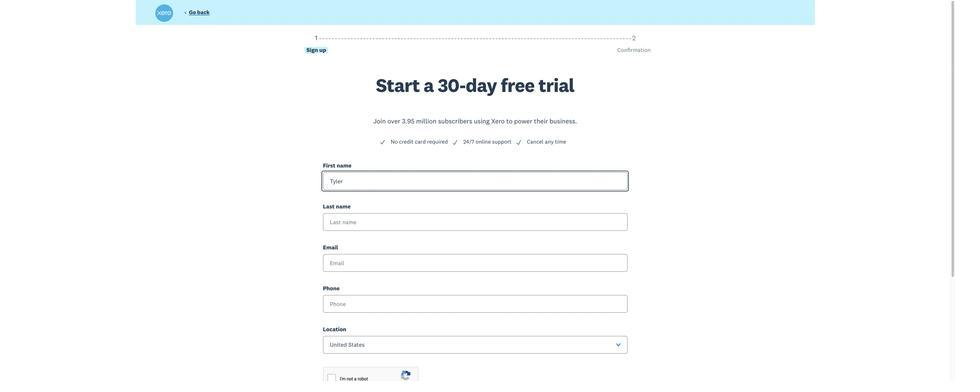 Task type: vqa. For each thing, say whether or not it's contained in the screenshot.
"archive"
no



Task type: describe. For each thing, give the bounding box(es) containing it.
support
[[492, 139, 512, 145]]

day
[[466, 73, 497, 97]]

1
[[315, 34, 318, 42]]

a
[[424, 73, 434, 97]]

united states
[[330, 342, 365, 349]]

3.95
[[402, 117, 415, 125]]

over
[[388, 117, 400, 125]]

24/7 online support
[[463, 139, 512, 145]]

included image for 24/7 online support
[[452, 140, 458, 145]]

first
[[323, 162, 336, 169]]

go back
[[189, 9, 210, 16]]

united
[[330, 342, 347, 349]]

their
[[534, 117, 548, 125]]

start
[[376, 73, 420, 97]]

time
[[555, 139, 566, 145]]

up
[[319, 46, 326, 54]]

no credit card required
[[391, 139, 448, 145]]

name for last name
[[336, 203, 351, 210]]

go
[[189, 9, 196, 16]]

steps group
[[157, 34, 793, 76]]

join
[[373, 117, 386, 125]]

start a 30-day free trial
[[376, 73, 575, 97]]

card
[[415, 139, 426, 145]]

business.
[[550, 117, 577, 125]]

30-
[[438, 73, 466, 97]]

email
[[323, 244, 338, 251]]

included image for cancel any time
[[516, 140, 522, 145]]

any
[[545, 139, 554, 145]]



Task type: locate. For each thing, give the bounding box(es) containing it.
Phone text field
[[323, 296, 628, 313]]

xero
[[491, 117, 505, 125]]

last
[[323, 203, 335, 210]]

phone
[[323, 285, 340, 292]]

2 included image from the left
[[516, 140, 522, 145]]

confirmation
[[618, 46, 651, 54]]

back
[[197, 9, 210, 16]]

0 vertical spatial name
[[337, 162, 352, 169]]

million
[[416, 117, 437, 125]]

states
[[348, 342, 365, 349]]

sign
[[306, 46, 318, 54]]

cancel
[[527, 139, 544, 145]]

using
[[474, 117, 490, 125]]

First name text field
[[323, 172, 628, 190]]

trial
[[539, 73, 575, 97]]

first name
[[323, 162, 352, 169]]

join over 3.95 million subscribers using xero to power their business.
[[373, 117, 577, 125]]

2
[[632, 34, 636, 42]]

name for first name
[[337, 162, 352, 169]]

start a 30-day free trial region
[[157, 34, 793, 381]]

name right last
[[336, 203, 351, 210]]

no
[[391, 139, 398, 145]]

xero homepage image
[[155, 4, 173, 22]]

24/7
[[463, 139, 474, 145]]

Email email field
[[323, 254, 628, 272]]

last name
[[323, 203, 351, 210]]

sign up
[[306, 46, 326, 54]]

power
[[514, 117, 532, 125]]

name right first
[[337, 162, 352, 169]]

required
[[427, 139, 448, 145]]

cancel any time
[[527, 139, 566, 145]]

subscribers
[[438, 117, 472, 125]]

Last name text field
[[323, 213, 628, 231]]

included image left 24/7
[[452, 140, 458, 145]]

free
[[501, 73, 535, 97]]

included image
[[452, 140, 458, 145], [516, 140, 522, 145]]

location
[[323, 326, 346, 333]]

included image
[[380, 140, 386, 145]]

1 vertical spatial name
[[336, 203, 351, 210]]

1 included image from the left
[[452, 140, 458, 145]]

online
[[476, 139, 491, 145]]

go back button
[[184, 9, 210, 17]]

name
[[337, 162, 352, 169], [336, 203, 351, 210]]

to
[[506, 117, 513, 125]]

included image left cancel
[[516, 140, 522, 145]]

credit
[[399, 139, 414, 145]]

0 horizontal spatial included image
[[452, 140, 458, 145]]

1 horizontal spatial included image
[[516, 140, 522, 145]]



